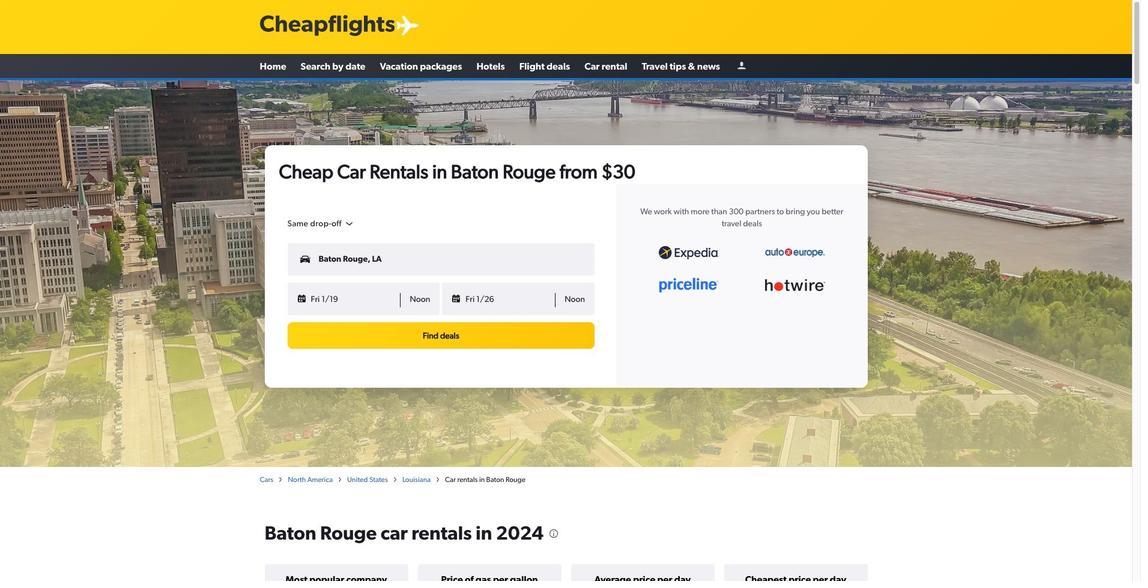 Task type: locate. For each thing, give the bounding box(es) containing it.
priceline image
[[659, 278, 719, 293]]

Car drop-off location Same drop-off field
[[287, 219, 355, 229]]

None text field
[[287, 283, 595, 315]]

autoeurope image
[[765, 248, 825, 258]]

None text field
[[287, 243, 595, 276]]

hotwire image
[[765, 279, 825, 292]]



Task type: describe. For each thing, give the bounding box(es) containing it.
baton rouge image
[[0, 81, 1133, 467]]

expedia image
[[659, 246, 719, 259]]



Task type: vqa. For each thing, say whether or not it's contained in the screenshot.
text field
yes



